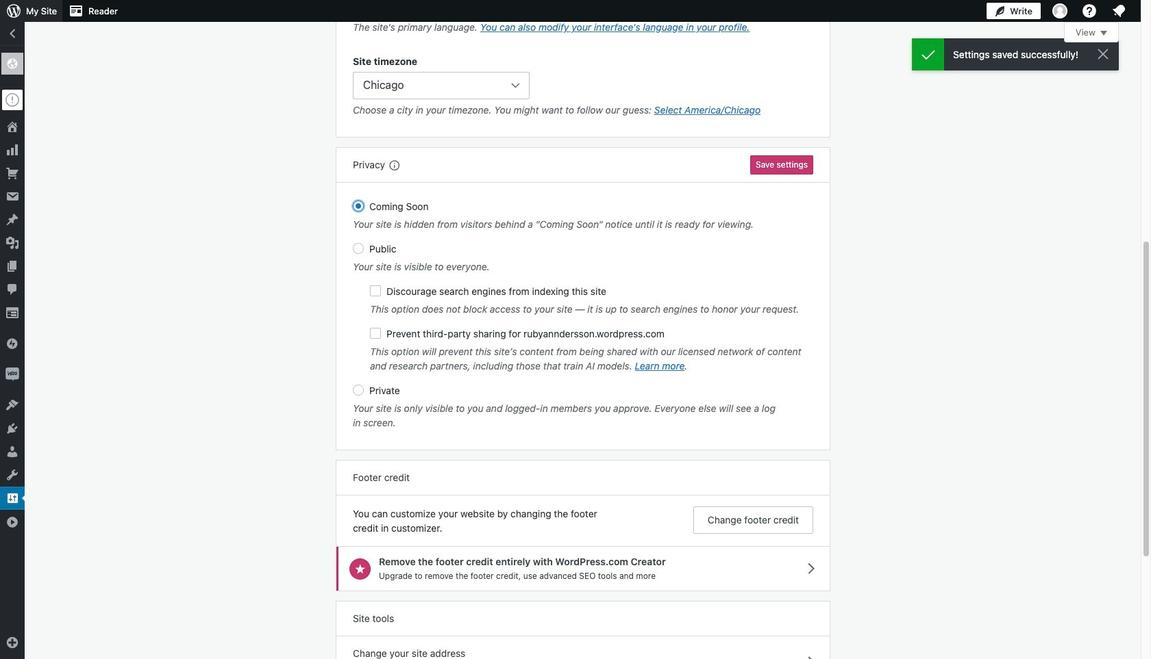 Task type: describe. For each thing, give the bounding box(es) containing it.
my profile image
[[1052, 3, 1068, 19]]

2 img image from the top
[[5, 368, 19, 382]]

2 group from the top
[[353, 54, 813, 121]]

dismiss image
[[1095, 46, 1111, 62]]

more information image
[[388, 159, 400, 171]]

closed image
[[1100, 31, 1107, 36]]

1 img image from the top
[[5, 337, 19, 351]]

1 group from the top
[[353, 0, 813, 38]]

manage your notifications image
[[1111, 3, 1127, 19]]

help image
[[1081, 3, 1098, 19]]

none checkbox inside group
[[370, 328, 381, 339]]



Task type: vqa. For each thing, say whether or not it's contained in the screenshot.
search field
no



Task type: locate. For each thing, give the bounding box(es) containing it.
none checkbox inside group
[[370, 286, 381, 297]]

1 vertical spatial group
[[353, 54, 813, 121]]

3 group from the top
[[353, 200, 813, 434]]

None radio
[[353, 201, 364, 212], [353, 385, 364, 396], [353, 201, 364, 212], [353, 385, 364, 396]]

None checkbox
[[370, 328, 381, 339]]

0 vertical spatial group
[[353, 0, 813, 38]]

0 vertical spatial img image
[[5, 337, 19, 351]]

1 vertical spatial img image
[[5, 368, 19, 382]]

2 vertical spatial group
[[353, 200, 813, 434]]

None checkbox
[[370, 286, 381, 297]]

notice status
[[912, 38, 1119, 71]]

img image
[[5, 337, 19, 351], [5, 368, 19, 382]]

None radio
[[353, 244, 364, 254]]

group
[[353, 0, 813, 38], [353, 54, 813, 121], [353, 200, 813, 434]]



